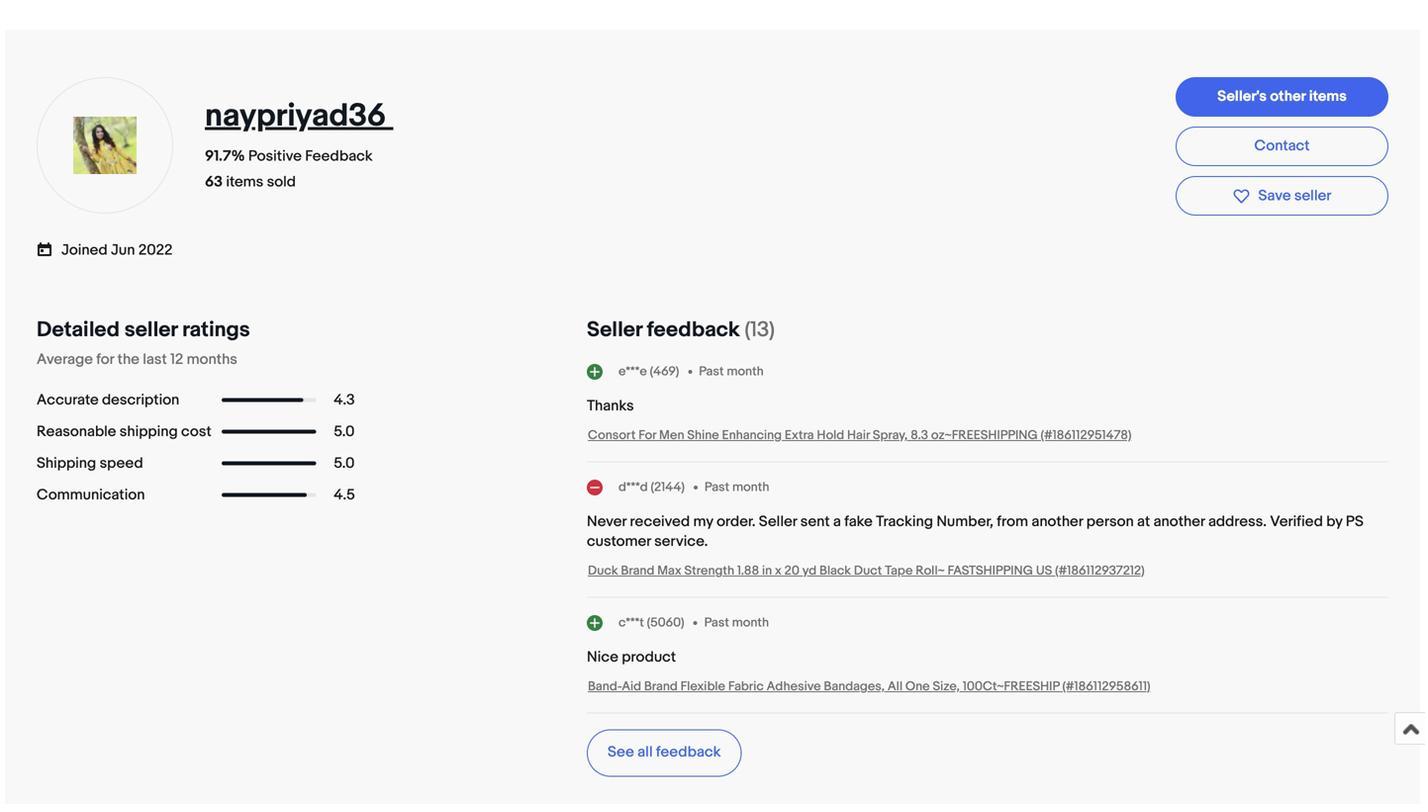 Task type: describe. For each thing, give the bounding box(es) containing it.
contact link
[[1176, 127, 1389, 166]]

address.
[[1209, 513, 1267, 531]]

tape
[[885, 564, 913, 579]]

c***t (5060)
[[619, 616, 685, 631]]

seller for detailed
[[124, 317, 178, 343]]

strength
[[685, 564, 735, 579]]

description
[[102, 392, 179, 409]]

never received my order. seller sent a fake tracking number, from another person at another address. verified by ps customer service.
[[587, 513, 1364, 551]]

fastshipping
[[948, 564, 1034, 579]]

positive
[[248, 148, 302, 165]]

us
[[1036, 564, 1053, 579]]

seller's
[[1218, 88, 1267, 105]]

0 horizontal spatial seller
[[587, 317, 642, 343]]

1 another from the left
[[1032, 513, 1083, 531]]

past for thanks
[[699, 364, 724, 379]]

reasonable shipping cost
[[37, 423, 212, 441]]

average
[[37, 351, 93, 369]]

save
[[1259, 187, 1291, 205]]

(13)
[[745, 317, 775, 343]]

consort for men shine enhancing extra hold hair spray, 8.3 oz~freeshipping (#186112951478)
[[588, 428, 1132, 444]]

order.
[[717, 513, 756, 531]]

duck brand max strength 1.88 in x 20 yd black duct tape roll~ fastshipping us (#186112937212)
[[588, 564, 1145, 579]]

accurate description
[[37, 392, 179, 409]]

shipping speed
[[37, 455, 143, 473]]

all
[[888, 680, 903, 695]]

(5060)
[[647, 616, 685, 631]]

nice product
[[587, 649, 676, 667]]

hold
[[817, 428, 845, 444]]

for
[[96, 351, 114, 369]]

my
[[694, 513, 713, 531]]

63
[[205, 173, 223, 191]]

items inside the 91.7% positive feedback 63 items sold
[[226, 173, 264, 191]]

(#186112937212)
[[1055, 564, 1145, 579]]

customer
[[587, 533, 651, 551]]

by
[[1327, 513, 1343, 531]]

from
[[997, 513, 1029, 531]]

the
[[117, 351, 139, 369]]

received
[[630, 513, 690, 531]]

last
[[143, 351, 167, 369]]

c***t
[[619, 616, 644, 631]]

duct
[[854, 564, 882, 579]]

roll~
[[916, 564, 945, 579]]

1 vertical spatial brand
[[644, 680, 678, 695]]

2 another from the left
[[1154, 513, 1205, 531]]

contact
[[1255, 137, 1310, 155]]

reasonable
[[37, 423, 116, 441]]

communication
[[37, 487, 145, 504]]

0 vertical spatial items
[[1310, 88, 1347, 105]]

a
[[833, 513, 841, 531]]

number,
[[937, 513, 994, 531]]

adhesive
[[767, 680, 821, 695]]

consort
[[588, 428, 636, 444]]

past month for never received my order. seller sent a fake tracking number, from another person at another address. verified by ps customer service.
[[705, 480, 770, 495]]

(#186112958611)
[[1063, 680, 1151, 695]]

see
[[608, 744, 634, 762]]

verified
[[1271, 513, 1323, 531]]

naypriyad36
[[205, 97, 386, 136]]

seller's other items link
[[1176, 77, 1389, 117]]

past month for thanks
[[699, 364, 764, 379]]

men
[[659, 428, 685, 444]]

20
[[785, 564, 800, 579]]

for
[[639, 428, 657, 444]]

months
[[187, 351, 238, 369]]

91.7% positive feedback 63 items sold
[[205, 148, 373, 191]]

month for nice product
[[732, 616, 769, 631]]

text__icon wrapper image
[[37, 240, 61, 258]]

naypriyad36 link
[[205, 97, 393, 136]]

save seller button
[[1176, 176, 1389, 216]]

yd
[[803, 564, 817, 579]]

other
[[1271, 88, 1306, 105]]

(469)
[[650, 364, 679, 379]]

duck
[[588, 564, 618, 579]]

ratings
[[182, 317, 250, 343]]



Task type: vqa. For each thing, say whether or not it's contained in the screenshot.
the bottommost on
no



Task type: locate. For each thing, give the bounding box(es) containing it.
d***d
[[619, 480, 648, 495]]

4.3
[[334, 392, 355, 409]]

sent
[[801, 513, 830, 531]]

seller
[[1295, 187, 1332, 205], [124, 317, 178, 343]]

month for thanks
[[727, 364, 764, 379]]

brand left max
[[621, 564, 655, 579]]

nice
[[587, 649, 619, 667]]

d***d (2144)
[[619, 480, 685, 495]]

2 vertical spatial past
[[704, 616, 729, 631]]

feedback right the all
[[656, 744, 721, 762]]

0 vertical spatial past
[[699, 364, 724, 379]]

1 vertical spatial month
[[733, 480, 770, 495]]

0 vertical spatial past month
[[699, 364, 764, 379]]

1 vertical spatial past
[[705, 480, 730, 495]]

tracking
[[876, 513, 934, 531]]

past month down 1.88
[[704, 616, 769, 631]]

past month down (13)
[[699, 364, 764, 379]]

seller up last
[[124, 317, 178, 343]]

12
[[170, 351, 183, 369]]

0 horizontal spatial another
[[1032, 513, 1083, 531]]

ps
[[1346, 513, 1364, 531]]

one
[[906, 680, 930, 695]]

(2144)
[[651, 480, 685, 495]]

jun
[[111, 242, 135, 259]]

past for nice product
[[704, 616, 729, 631]]

oz~freeshipping
[[931, 428, 1038, 444]]

person
[[1087, 513, 1134, 531]]

see all feedback link
[[587, 730, 742, 778]]

black
[[820, 564, 851, 579]]

0 vertical spatial seller
[[587, 317, 642, 343]]

1 vertical spatial seller
[[124, 317, 178, 343]]

service.
[[655, 533, 708, 551]]

month up order.
[[733, 480, 770, 495]]

at
[[1138, 513, 1151, 531]]

0 vertical spatial brand
[[621, 564, 655, 579]]

1 horizontal spatial another
[[1154, 513, 1205, 531]]

e***e
[[619, 364, 647, 379]]

sold
[[267, 173, 296, 191]]

seller feedback (13)
[[587, 317, 775, 343]]

accurate
[[37, 392, 99, 409]]

1 horizontal spatial seller
[[759, 513, 797, 531]]

91.7%
[[205, 148, 245, 165]]

1 vertical spatial feedback
[[656, 744, 721, 762]]

seller right save
[[1295, 187, 1332, 205]]

shipping
[[37, 455, 96, 473]]

spray,
[[873, 428, 908, 444]]

1 5.0 from the top
[[334, 423, 355, 441]]

0 horizontal spatial seller
[[124, 317, 178, 343]]

items right '63'
[[226, 173, 264, 191]]

month down (13)
[[727, 364, 764, 379]]

2022
[[138, 242, 173, 259]]

past month
[[699, 364, 764, 379], [705, 480, 770, 495], [704, 616, 769, 631]]

brand
[[621, 564, 655, 579], [644, 680, 678, 695]]

duck brand max strength 1.88 in x 20 yd black duct tape roll~ fastshipping us (#186112937212) link
[[588, 564, 1145, 579]]

aid
[[622, 680, 641, 695]]

bandages,
[[824, 680, 885, 695]]

5.0
[[334, 423, 355, 441], [334, 455, 355, 473]]

seller inside button
[[1295, 187, 1332, 205]]

in
[[762, 564, 772, 579]]

1 vertical spatial past month
[[705, 480, 770, 495]]

consort for men shine enhancing extra hold hair spray, 8.3 oz~freeshipping (#186112951478) link
[[588, 428, 1132, 444]]

seller left sent
[[759, 513, 797, 531]]

cost
[[181, 423, 212, 441]]

another
[[1032, 513, 1083, 531], [1154, 513, 1205, 531]]

e***e (469)
[[619, 364, 679, 379]]

thanks
[[587, 397, 634, 415]]

joined jun 2022
[[61, 242, 173, 259]]

month down 1.88
[[732, 616, 769, 631]]

past month up order.
[[705, 480, 770, 495]]

5.0 for reasonable shipping cost
[[334, 423, 355, 441]]

0 vertical spatial seller
[[1295, 187, 1332, 205]]

max
[[658, 564, 682, 579]]

1 vertical spatial items
[[226, 173, 264, 191]]

fake
[[845, 513, 873, 531]]

0 vertical spatial month
[[727, 364, 764, 379]]

past right '(469)'
[[699, 364, 724, 379]]

x
[[775, 564, 782, 579]]

product
[[622, 649, 676, 667]]

seller up e***e
[[587, 317, 642, 343]]

fabric
[[728, 680, 764, 695]]

month
[[727, 364, 764, 379], [733, 480, 770, 495], [732, 616, 769, 631]]

another right from
[[1032, 513, 1083, 531]]

past for never received my order. seller sent a fake tracking number, from another person at another address. verified by ps customer service.
[[705, 480, 730, 495]]

past month for nice product
[[704, 616, 769, 631]]

items right "other"
[[1310, 88, 1347, 105]]

size,
[[933, 680, 960, 695]]

flexible
[[681, 680, 726, 695]]

detailed seller ratings
[[37, 317, 250, 343]]

1 horizontal spatial seller
[[1295, 187, 1332, 205]]

detailed
[[37, 317, 120, 343]]

hair
[[847, 428, 870, 444]]

100ct~freeship
[[963, 680, 1060, 695]]

seller for save
[[1295, 187, 1332, 205]]

shipping
[[120, 423, 178, 441]]

2 vertical spatial past month
[[704, 616, 769, 631]]

past right (5060)
[[704, 616, 729, 631]]

4.5
[[334, 487, 355, 504]]

1 vertical spatial seller
[[759, 513, 797, 531]]

band-aid brand flexible fabric adhesive bandages, all one size, 100ct~freeship (#186112958611)
[[588, 680, 1151, 695]]

save seller
[[1259, 187, 1332, 205]]

joined
[[61, 242, 108, 259]]

extra
[[785, 428, 814, 444]]

2 vertical spatial month
[[732, 616, 769, 631]]

5.0 for shipping speed
[[334, 455, 355, 473]]

5.0 up 4.5
[[334, 455, 355, 473]]

5.0 down 4.3
[[334, 423, 355, 441]]

past up my
[[705, 480, 730, 495]]

seller
[[587, 317, 642, 343], [759, 513, 797, 531]]

8.3
[[911, 428, 929, 444]]

another right at
[[1154, 513, 1205, 531]]

month for never received my order. seller sent a fake tracking number, from another person at another address. verified by ps customer service.
[[733, 480, 770, 495]]

band-
[[588, 680, 622, 695]]

enhancing
[[722, 428, 782, 444]]

0 vertical spatial 5.0
[[334, 423, 355, 441]]

seller inside never received my order. seller sent a fake tracking number, from another person at another address. verified by ps customer service.
[[759, 513, 797, 531]]

see all feedback
[[608, 744, 721, 762]]

average for the last 12 months
[[37, 351, 238, 369]]

brand right aid
[[644, 680, 678, 695]]

feedback up '(469)'
[[647, 317, 740, 343]]

feedback
[[647, 317, 740, 343], [656, 744, 721, 762]]

all
[[638, 744, 653, 762]]

naypriyad36 image
[[73, 117, 137, 174]]

0 vertical spatial feedback
[[647, 317, 740, 343]]

1 horizontal spatial items
[[1310, 88, 1347, 105]]

0 horizontal spatial items
[[226, 173, 264, 191]]

2 5.0 from the top
[[334, 455, 355, 473]]

shine
[[687, 428, 719, 444]]

1 vertical spatial 5.0
[[334, 455, 355, 473]]

past
[[699, 364, 724, 379], [705, 480, 730, 495], [704, 616, 729, 631]]



